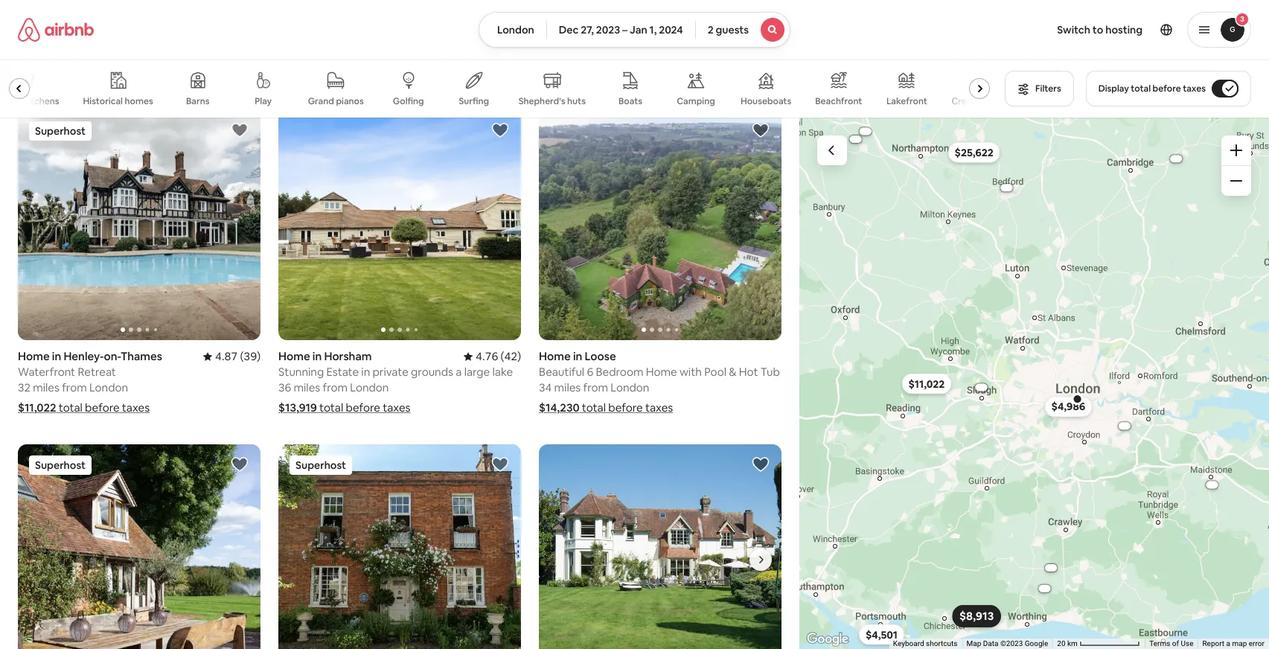 Task type: locate. For each thing, give the bounding box(es) containing it.
historical homes
[[83, 95, 153, 107]]

total inside home in loose beautiful 6 bedroom home with pool & hot tub 34 miles from london $14,230 total before taxes
[[582, 401, 606, 415]]

1 horizontal spatial house
[[737, 30, 770, 45]]

1 horizontal spatial a
[[1227, 640, 1231, 648]]

3
[[1241, 14, 1245, 24]]

in inside 'townhouse in london chelsea family house on river -  enquiries only 9 beds $4,986 total before taxes'
[[80, 15, 90, 29]]

4.87 out of 5 average rating,  39 reviews image
[[203, 350, 261, 364]]

1 horizontal spatial $11,022
[[909, 377, 946, 391]]

from down retreat
[[62, 381, 87, 395]]

20 down the along
[[539, 46, 552, 60]]

in inside home in stoke poges along stoke park golf course country house . 20 miles from london $7,755 total before taxes
[[573, 15, 583, 29]]

switch to hosting
[[1058, 23, 1143, 36]]

home for home in henley-on-thames waterfront retreat 32 miles from london $11,022 total before taxes
[[18, 350, 50, 364]]

None search field
[[479, 12, 791, 48]]

1 vertical spatial 20
[[1058, 640, 1066, 648]]

keyboard shortcuts
[[894, 640, 958, 648]]

miles down the along
[[555, 46, 581, 60]]

london inside home in loose beautiful 6 bedroom home with pool & hot tub 34 miles from london $14,230 total before taxes
[[611, 381, 650, 395]]

$14,230 inside button
[[1206, 483, 1221, 488]]

$8,898
[[1001, 185, 1015, 190]]

3 button
[[1188, 12, 1252, 48]]

0 horizontal spatial 20
[[539, 46, 552, 60]]

taxes inside home in loose beautiful 6 bedroom home with pool & hot tub 34 miles from london $14,230 total before taxes
[[646, 401, 673, 415]]

large
[[465, 365, 490, 379]]

jan
[[630, 23, 648, 36]]

spaces
[[990, 95, 1019, 107]]

1 horizontal spatial $14,230
[[1206, 483, 1221, 488]]

none search field containing london
[[479, 12, 791, 48]]

before down retreat
[[85, 401, 120, 415]]

0 vertical spatial a
[[456, 365, 462, 379]]

before up "boats"
[[601, 66, 635, 80]]

home for home in stoke poges along stoke park golf course country house . 20 miles from london $7,755 total before taxes
[[539, 15, 571, 29]]

before inside 11 miles from london $7,707 total before taxes
[[378, 66, 412, 80]]

report a map error
[[1203, 640, 1266, 648]]

home inside home in henley-on-thames waterfront retreat 32 miles from london $11,022 total before taxes
[[18, 350, 50, 364]]

20 km
[[1058, 640, 1080, 648]]

house left .
[[737, 30, 770, 45]]

total inside 11 miles from london $7,707 total before taxes
[[351, 66, 375, 80]]

google map
showing 18 stays. region
[[800, 118, 1270, 650]]

houseboats
[[741, 95, 792, 107]]

a
[[456, 365, 462, 379], [1227, 640, 1231, 648]]

0 horizontal spatial $4,986
[[18, 66, 54, 80]]

total right 'display'
[[1132, 83, 1152, 95]]

house left on
[[96, 30, 129, 45]]

zoom out image
[[1231, 175, 1243, 187]]

london inside 11 miles from london $7,707 total before taxes
[[347, 46, 386, 60]]

add to wishlist: home in west sussex image
[[231, 456, 249, 474]]

in for henley-
[[52, 350, 61, 364]]

32
[[18, 381, 30, 395]]

terms
[[1150, 640, 1171, 648]]

a left map
[[1227, 640, 1231, 648]]

chef's
[[0, 95, 21, 107]]

in left 2023 on the left of the page
[[573, 15, 583, 29]]

$13,919 inside home in horsham stunning estate  in private grounds a large lake 36 miles from london $13,919 total before taxes
[[279, 401, 317, 415]]

lakefront
[[887, 95, 928, 107]]

4.76
[[476, 350, 499, 364]]

4.76 out of 5 average rating,  42 reviews image
[[464, 350, 521, 364]]

total down family
[[56, 66, 80, 80]]

from inside home in stoke poges along stoke park golf course country house . 20 miles from london $7,755 total before taxes
[[584, 46, 609, 60]]

miles down waterfront
[[33, 381, 59, 395]]

9
[[18, 46, 24, 60]]

home up waterfront
[[18, 350, 50, 364]]

0 horizontal spatial house
[[96, 30, 129, 45]]

chelsea
[[18, 30, 59, 45]]

in up beautiful
[[573, 350, 583, 364]]

home inside home in stoke poges along stoke park golf course country house . 20 miles from london $7,755 total before taxes
[[539, 15, 571, 29]]

before up golfing
[[378, 66, 412, 80]]

error
[[1250, 640, 1266, 648]]

$13,919 inside button
[[1045, 566, 1060, 571]]

20 left km
[[1058, 640, 1066, 648]]

1 vertical spatial $14,230
[[1206, 483, 1221, 488]]

miles down beautiful
[[555, 381, 581, 395]]

0 horizontal spatial a
[[456, 365, 462, 379]]

home up beautiful
[[539, 350, 571, 364]]

stunning
[[279, 365, 324, 379]]

before down bedroom
[[609, 401, 643, 415]]

–
[[623, 23, 628, 36]]

from inside 11 miles from london $7,707 total before taxes
[[319, 46, 344, 60]]

in for stoke
[[573, 15, 583, 29]]

$13,919 down "36"
[[279, 401, 317, 415]]

-
[[175, 30, 179, 45]]

total down waterfront
[[59, 401, 83, 415]]

group
[[0, 60, 1019, 118], [18, 110, 261, 341], [279, 110, 764, 341], [539, 110, 782, 341], [18, 445, 261, 650], [279, 445, 521, 650], [539, 445, 1025, 650]]

1 vertical spatial $11,022
[[18, 401, 56, 415]]

5.0 out of 5 average rating,  12 reviews image
[[471, 15, 521, 29]]

dec
[[559, 23, 579, 36]]

homes
[[125, 95, 153, 107]]

london
[[92, 15, 132, 29], [498, 23, 535, 36], [347, 46, 386, 60], [611, 46, 650, 60], [89, 381, 128, 395], [350, 381, 389, 395], [611, 381, 650, 395]]

stoke up park
[[585, 15, 615, 29]]

1 horizontal spatial $4,986
[[1053, 400, 1087, 414]]

miles
[[290, 46, 317, 60], [555, 46, 581, 60], [33, 381, 59, 395], [294, 381, 320, 395], [555, 381, 581, 395]]

4.87
[[215, 350, 238, 364]]

0 vertical spatial $13,919
[[279, 401, 317, 415]]

1 horizontal spatial $13,919
[[1045, 566, 1060, 571]]

country
[[693, 30, 735, 45]]

©2023
[[1001, 640, 1024, 648]]

0 vertical spatial $11,022
[[909, 377, 946, 391]]

from down estate
[[323, 381, 348, 395]]

chef's kitchens
[[0, 95, 59, 107]]

total down estate
[[320, 401, 344, 415]]

add to wishlist: home in horsham image
[[492, 121, 510, 139]]

2 house from the left
[[737, 30, 770, 45]]

1 vertical spatial $4,986
[[1053, 400, 1087, 414]]

$13,919
[[279, 401, 317, 415], [1045, 566, 1060, 571]]

google
[[1026, 640, 1049, 648]]

grand
[[308, 95, 334, 107]]

henley-
[[64, 350, 104, 364]]

in up waterfront
[[52, 350, 61, 364]]

0 vertical spatial $14,230
[[539, 401, 580, 415]]

$53,319 button
[[852, 128, 881, 135]]

dec 27, 2023 – jan 1, 2024 button
[[547, 12, 696, 48]]

terms of use
[[1150, 640, 1194, 648]]

estate
[[327, 365, 359, 379]]

miles down stunning
[[294, 381, 320, 395]]

from inside home in horsham stunning estate  in private grounds a large lake 36 miles from london $13,919 total before taxes
[[323, 381, 348, 395]]

.
[[772, 30, 775, 45]]

before down estate
[[346, 401, 381, 415]]

20 inside home in stoke poges along stoke park golf course country house . 20 miles from london $7,755 total before taxes
[[539, 46, 552, 60]]

home inside home in horsham stunning estate  in private grounds a large lake 36 miles from london $13,919 total before taxes
[[279, 350, 310, 364]]

in for loose
[[573, 350, 583, 364]]

total up huts
[[574, 66, 598, 80]]

6
[[587, 365, 594, 379]]

(12)
[[501, 15, 521, 29]]

$11,022 inside button
[[909, 377, 946, 391]]

london inside 'townhouse in london chelsea family house on river -  enquiries only 9 beds $4,986 total before taxes'
[[92, 15, 132, 29]]

total inside home in stoke poges along stoke park golf course country house . 20 miles from london $7,755 total before taxes
[[574, 66, 598, 80]]

$8,898 button
[[993, 184, 1023, 192]]

home up stunning
[[279, 350, 310, 364]]

$13,919 up $14,902 at bottom right
[[1045, 566, 1060, 571]]

before inside button
[[1153, 83, 1182, 95]]

20 km button
[[1054, 639, 1146, 650]]

total right $7,707
[[351, 66, 375, 80]]

0 vertical spatial $4,986
[[18, 66, 54, 80]]

a left the large on the bottom left of the page
[[456, 365, 462, 379]]

total down 6
[[582, 401, 606, 415]]

$14,902
[[1038, 587, 1054, 591]]

terms of use link
[[1150, 640, 1194, 648]]

stoke left park
[[572, 30, 602, 45]]

in for london
[[80, 15, 90, 29]]

camping
[[677, 95, 716, 107]]

home
[[539, 15, 571, 29], [18, 350, 50, 364], [279, 350, 310, 364], [539, 350, 571, 364], [646, 365, 678, 379]]

before inside 'townhouse in london chelsea family house on river -  enquiries only 9 beds $4,986 total before taxes'
[[83, 66, 117, 80]]

$14,230 button
[[1199, 481, 1228, 489]]

$4,986 inside button
[[1053, 400, 1087, 414]]

map
[[1233, 640, 1248, 648]]

0 horizontal spatial $13,919
[[279, 401, 317, 415]]

miles inside 11 miles from london $7,707 total before taxes
[[290, 46, 317, 60]]

1 house from the left
[[96, 30, 129, 45]]

before right 'display'
[[1153, 83, 1182, 95]]

in up family
[[80, 15, 90, 29]]

from
[[319, 46, 344, 60], [584, 46, 609, 60], [62, 381, 87, 395], [323, 381, 348, 395], [584, 381, 609, 395]]

0 horizontal spatial $11,022
[[18, 401, 56, 415]]

before up "historical"
[[83, 66, 117, 80]]

0 vertical spatial stoke
[[585, 15, 615, 29]]

0 vertical spatial 20
[[539, 46, 552, 60]]

family
[[61, 30, 94, 45]]

0 horizontal spatial $14,230
[[539, 401, 580, 415]]

group containing historical homes
[[0, 60, 1019, 118]]

$14,230
[[539, 401, 580, 415], [1206, 483, 1221, 488]]

grounds
[[411, 365, 454, 379]]

google image
[[804, 630, 853, 650]]

1 vertical spatial $13,919
[[1045, 566, 1060, 571]]

in up stunning
[[313, 350, 322, 364]]

total inside home in henley-on-thames waterfront retreat 32 miles from london $11,022 total before taxes
[[59, 401, 83, 415]]

taxes inside home in stoke poges along stoke park golf course country house . 20 miles from london $7,755 total before taxes
[[638, 66, 665, 80]]

huts
[[568, 95, 586, 107]]

stoke
[[585, 15, 615, 29], [572, 30, 602, 45]]

home in horsham stunning estate  in private grounds a large lake 36 miles from london $13,919 total before taxes
[[279, 350, 513, 415]]

home up the along
[[539, 15, 571, 29]]

from down 6
[[584, 381, 609, 395]]

loose
[[585, 350, 617, 364]]

miles inside home in loose beautiful 6 bedroom home with pool & hot tub 34 miles from london $14,230 total before taxes
[[555, 381, 581, 395]]

from up $7,707
[[319, 46, 344, 60]]

miles right 11
[[290, 46, 317, 60]]

home in loose beautiful 6 bedroom home with pool & hot tub 34 miles from london $14,230 total before taxes
[[539, 350, 781, 415]]

1,
[[650, 23, 657, 36]]

taxes inside home in henley-on-thames waterfront retreat 32 miles from london $11,022 total before taxes
[[122, 401, 150, 415]]

london inside button
[[498, 23, 535, 36]]

private
[[373, 365, 409, 379]]

1 horizontal spatial 20
[[1058, 640, 1066, 648]]

pool
[[705, 365, 727, 379]]

creative
[[952, 95, 988, 107]]

from down park
[[584, 46, 609, 60]]

in right estate
[[361, 365, 370, 379]]

in inside home in henley-on-thames waterfront retreat 32 miles from london $11,022 total before taxes
[[52, 350, 61, 364]]

$14,902 button
[[1031, 585, 1061, 593]]

map data ©2023 google
[[967, 640, 1049, 648]]

total inside 'townhouse in london chelsea family house on river -  enquiries only 9 beds $4,986 total before taxes'
[[56, 66, 80, 80]]

in inside home in loose beautiful 6 bedroom home with pool & hot tub 34 miles from london $14,230 total before taxes
[[573, 350, 583, 364]]

1 vertical spatial stoke
[[572, 30, 602, 45]]

4.87 (39)
[[215, 350, 261, 364]]



Task type: describe. For each thing, give the bounding box(es) containing it.
home in henley-on-thames waterfront retreat 32 miles from london $11,022 total before taxes
[[18, 350, 162, 415]]

along
[[539, 30, 570, 45]]

1 vertical spatial a
[[1227, 640, 1231, 648]]

34
[[539, 381, 552, 395]]

zoom in image
[[1231, 145, 1243, 156]]

beautiful
[[539, 365, 585, 379]]

miles inside home in horsham stunning estate  in private grounds a large lake 36 miles from london $13,919 total before taxes
[[294, 381, 320, 395]]

keyboard
[[894, 640, 925, 648]]

retreat
[[78, 365, 116, 379]]

london button
[[479, 12, 547, 48]]

taxes inside home in horsham stunning estate  in private grounds a large lake 36 miles from london $13,919 total before taxes
[[383, 401, 411, 415]]

to
[[1093, 23, 1104, 36]]

a inside home in horsham stunning estate  in private grounds a large lake 36 miles from london $13,919 total before taxes
[[456, 365, 462, 379]]

dec 27, 2023 – jan 1, 2024
[[559, 23, 684, 36]]

shepherd's huts
[[519, 95, 586, 107]]

before inside home in henley-on-thames waterfront retreat 32 miles from london $11,022 total before taxes
[[85, 401, 120, 415]]

add to wishlist: home in loose image
[[752, 121, 770, 139]]

2024
[[659, 23, 684, 36]]

$11,022 button
[[903, 374, 953, 394]]

4.76 (42)
[[476, 350, 521, 364]]

historical
[[83, 95, 123, 107]]

display total before taxes
[[1099, 83, 1207, 95]]

report
[[1203, 640, 1225, 648]]

5.0
[[483, 15, 499, 29]]

$25,622
[[956, 146, 995, 159]]

add to wishlist: home in bedford image
[[492, 456, 510, 474]]

house inside home in stoke poges along stoke park golf course country house . 20 miles from london $7,755 total before taxes
[[737, 30, 770, 45]]

townhouse
[[18, 15, 78, 29]]

home for home in horsham stunning estate  in private grounds a large lake 36 miles from london $13,919 total before taxes
[[279, 350, 310, 364]]

on
[[131, 30, 144, 45]]

2
[[708, 23, 714, 36]]

taxes inside 11 miles from london $7,707 total before taxes
[[415, 66, 442, 80]]

london inside home in stoke poges along stoke park golf course country house . 20 miles from london $7,755 total before taxes
[[611, 46, 650, 60]]

surfing
[[459, 95, 489, 107]]

with
[[680, 365, 702, 379]]

2 guests
[[708, 23, 749, 36]]

waterfront
[[18, 365, 75, 379]]

hot
[[739, 365, 759, 379]]

profile element
[[809, 0, 1252, 60]]

before inside home in stoke poges along stoke park golf course country house . 20 miles from london $7,755 total before taxes
[[601, 66, 635, 80]]

london inside home in henley-on-thames waterfront retreat 32 miles from london $11,022 total before taxes
[[89, 381, 128, 395]]

boats
[[619, 95, 643, 107]]

home left with
[[646, 365, 678, 379]]

miles inside home in stoke poges along stoke park golf course country house . 20 miles from london $7,755 total before taxes
[[555, 46, 581, 60]]

(42)
[[501, 350, 521, 364]]

$8,913 button
[[953, 605, 1002, 628]]

before inside home in horsham stunning estate  in private grounds a large lake 36 miles from london $13,919 total before taxes
[[346, 401, 381, 415]]

from inside home in henley-on-thames waterfront retreat 32 miles from london $11,022 total before taxes
[[62, 381, 87, 395]]

$7,707
[[316, 66, 349, 80]]

golf
[[629, 30, 651, 45]]

$4,501 button
[[860, 625, 905, 645]]

before inside home in loose beautiful 6 bedroom home with pool & hot tub 34 miles from london $14,230 total before taxes
[[609, 401, 643, 415]]

poges
[[618, 15, 650, 29]]

use
[[1182, 640, 1194, 648]]

in for horsham
[[313, 350, 322, 364]]

play
[[255, 95, 272, 107]]

$4,986 inside 'townhouse in london chelsea family house on river -  enquiries only 9 beds $4,986 total before taxes'
[[18, 66, 54, 80]]

filters button
[[1006, 71, 1075, 107]]

map
[[967, 640, 982, 648]]

11
[[279, 46, 288, 60]]

river
[[147, 30, 172, 45]]

home in stoke poges along stoke park golf course country house . 20 miles from london $7,755 total before taxes
[[539, 15, 775, 80]]

36
[[279, 381, 291, 395]]

2023
[[596, 23, 621, 36]]

house inside 'townhouse in london chelsea family house on river -  enquiries only 9 beds $4,986 total before taxes'
[[96, 30, 129, 45]]

2 guests button
[[695, 12, 791, 48]]

(39)
[[240, 350, 261, 364]]

miles inside home in henley-on-thames waterfront retreat 32 miles from london $11,022 total before taxes
[[33, 381, 59, 395]]

$11,022 inside home in henley-on-thames waterfront retreat 32 miles from london $11,022 total before taxes
[[18, 401, 56, 415]]

hosting
[[1106, 23, 1143, 36]]

$25,622 button
[[949, 142, 1001, 163]]

switch
[[1058, 23, 1091, 36]]

london inside home in horsham stunning estate  in private grounds a large lake 36 miles from london $13,919 total before taxes
[[350, 381, 389, 395]]

from inside home in loose beautiful 6 bedroom home with pool & hot tub 34 miles from london $14,230 total before taxes
[[584, 381, 609, 395]]

pianos
[[336, 95, 364, 107]]

km
[[1068, 640, 1079, 648]]

$4,501
[[867, 628, 899, 642]]

20 inside button
[[1058, 640, 1066, 648]]

add to wishlist: home in henley-on-thames image
[[231, 121, 249, 139]]

grand pianos
[[308, 95, 364, 107]]

$53,319
[[859, 129, 874, 134]]

5.0 (12)
[[483, 15, 521, 29]]

shepherd's
[[519, 95, 566, 107]]

$15,822
[[1170, 156, 1185, 161]]

taxes inside 'townhouse in london chelsea family house on river -  enquiries only 9 beds $4,986 total before taxes'
[[120, 66, 147, 80]]

only
[[230, 30, 254, 45]]

$14,230 inside home in loose beautiful 6 bedroom home with pool & hot tub 34 miles from london $14,230 total before taxes
[[539, 401, 580, 415]]

golfing
[[393, 95, 424, 107]]

add to wishlist: home in walberton image
[[752, 456, 770, 474]]

creative spaces
[[952, 95, 1019, 107]]

total inside home in horsham stunning estate  in private grounds a large lake 36 miles from london $13,919 total before taxes
[[320, 401, 344, 415]]

beachfront
[[816, 95, 863, 107]]

taxes inside button
[[1184, 83, 1207, 95]]

total inside display total before taxes button
[[1132, 83, 1152, 95]]

$15,822 button
[[1163, 155, 1192, 163]]

27,
[[581, 23, 594, 36]]

switch to hosting link
[[1049, 14, 1152, 45]]

keyboard shortcuts button
[[894, 639, 958, 650]]

home for home in loose beautiful 6 bedroom home with pool & hot tub 34 miles from london $14,230 total before taxes
[[539, 350, 571, 364]]

barns
[[186, 95, 210, 107]]

beds
[[27, 46, 52, 60]]

park
[[604, 30, 626, 45]]



Task type: vqa. For each thing, say whether or not it's contained in the screenshot.
Add to wishlist: Lopez Island, Washington image at the left top of the page
no



